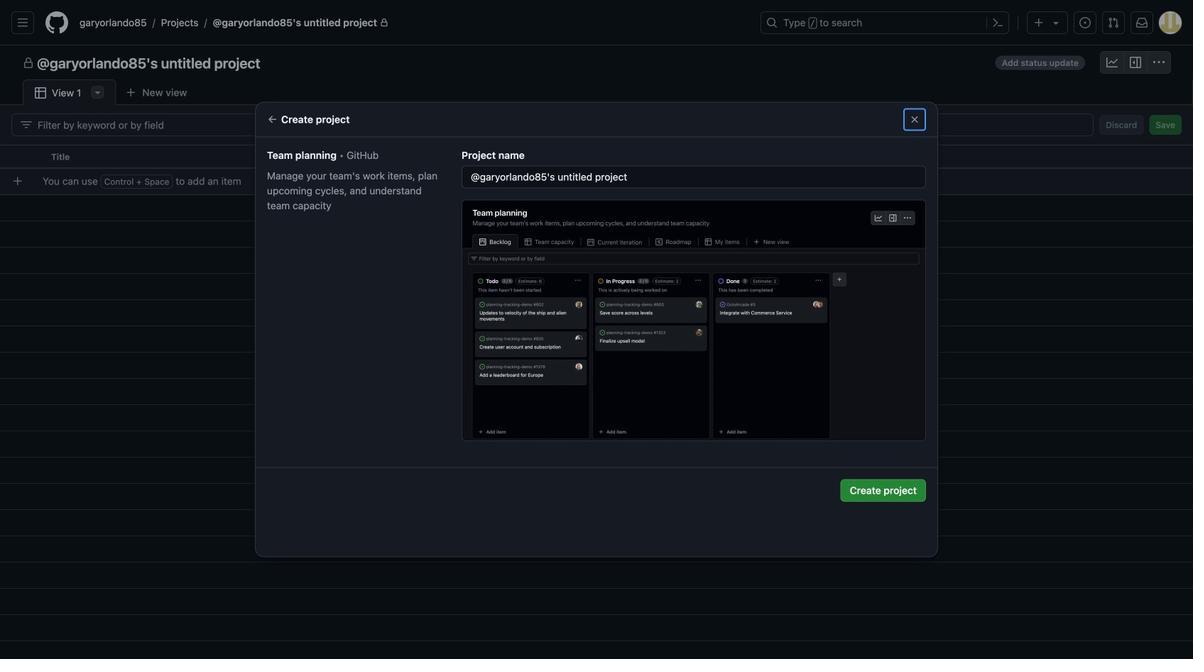 Task type: locate. For each thing, give the bounding box(es) containing it.
tab panel
[[0, 105, 1193, 660]]

list
[[74, 11, 752, 34]]

sc 9kayk9 0 image
[[1106, 57, 1118, 68], [35, 87, 46, 99]]

lock image
[[380, 18, 389, 27]]

issue opened image
[[1079, 17, 1091, 28]]

1 vertical spatial sc 9kayk9 0 image
[[35, 87, 46, 99]]

1 horizontal spatial sc 9kayk9 0 image
[[1106, 57, 1118, 68]]

0 vertical spatial sc 9kayk9 0 image
[[1106, 57, 1118, 68]]

row
[[0, 145, 1193, 169], [6, 168, 1193, 195]]

dialog
[[256, 103, 937, 557]]

project navigation
[[0, 45, 1193, 80]]

sc 9kayk9 0 image
[[1130, 57, 1141, 68], [1153, 57, 1165, 68], [23, 58, 34, 69], [909, 114, 920, 125], [21, 119, 32, 131]]

git pull request image
[[1108, 17, 1119, 28]]

sc 9kayk9 0 image inside project navigation
[[1106, 57, 1118, 68]]

sc 9kayk9 0 image left view options for view 1 image
[[35, 87, 46, 99]]

cell
[[0, 145, 43, 169]]

sc 9kayk9 0 image inside view filters region
[[21, 119, 32, 131]]

sc 9kayk9 0 image down git pull request icon
[[1106, 57, 1118, 68]]

command palette image
[[992, 17, 1003, 28]]

inbox image
[[1136, 17, 1148, 28]]

tab list
[[23, 80, 219, 106]]

grid
[[0, 145, 1193, 660]]

region
[[0, 0, 1193, 660], [256, 137, 937, 557]]



Task type: describe. For each thing, give the bounding box(es) containing it.
add field image
[[800, 151, 812, 162]]

preview screenshot for template team planning image
[[462, 200, 926, 442]]

view options for view 1 image
[[92, 87, 103, 98]]

back image
[[267, 114, 278, 125]]

create new item or add existing item image
[[12, 176, 23, 187]]

0 horizontal spatial sc 9kayk9 0 image
[[35, 87, 46, 99]]

homepage image
[[45, 11, 68, 34]]

Team planning text field
[[462, 167, 925, 188]]

view filters region
[[11, 114, 1182, 138]]



Task type: vqa. For each thing, say whether or not it's contained in the screenshot.
Card Preview element containing 3.0.0-beta.2 (2023-10-05)
no



